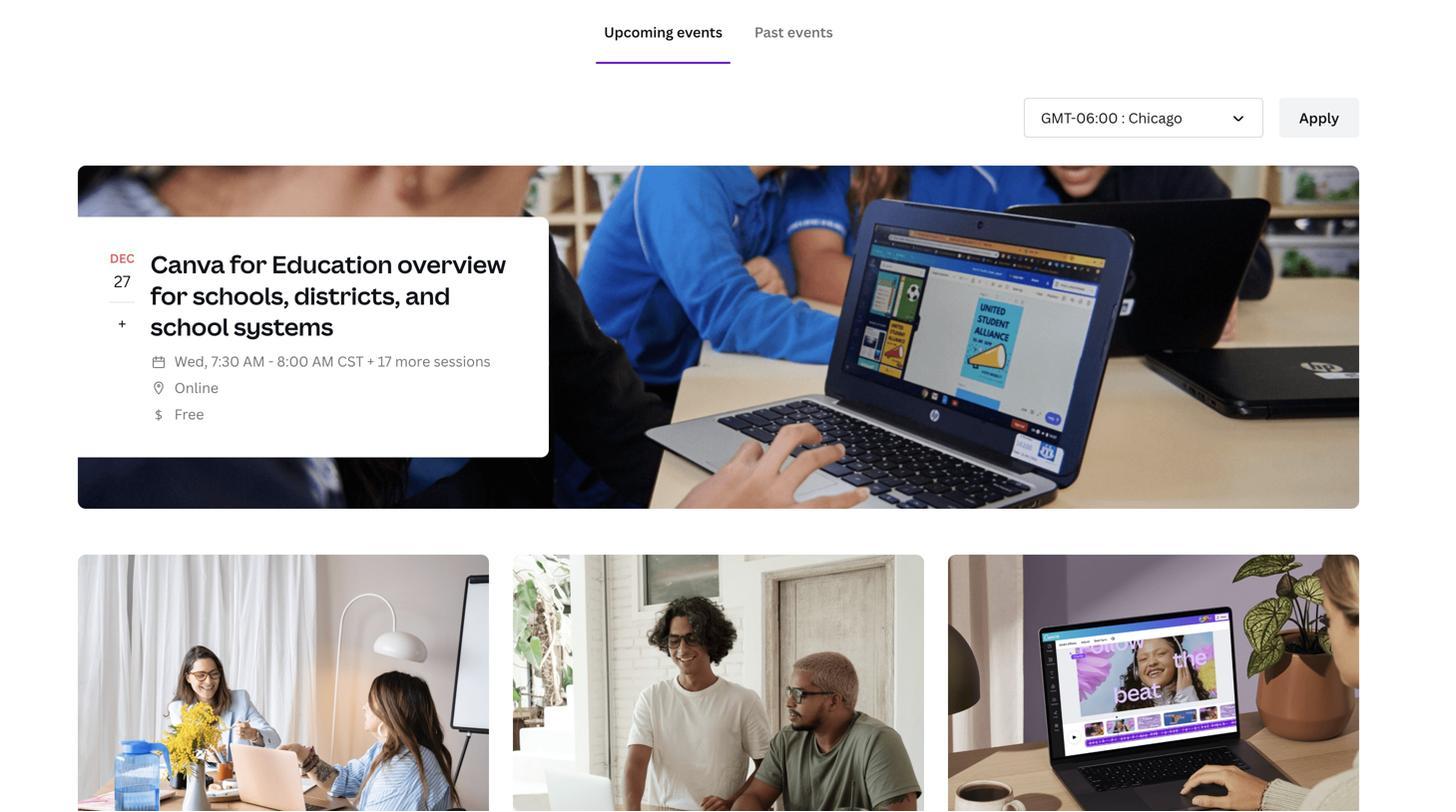 Task type: vqa. For each thing, say whether or not it's contained in the screenshot.
left the with
no



Task type: describe. For each thing, give the bounding box(es) containing it.
dec
[[110, 250, 135, 267]]

events for past events
[[788, 22, 833, 41]]

past events
[[755, 22, 833, 41]]

districts,
[[294, 279, 401, 312]]

17
[[378, 352, 392, 371]]

sessions
[[434, 352, 491, 371]]

overview
[[398, 248, 506, 281]]

systems
[[234, 311, 334, 343]]

2 am from the left
[[312, 352, 334, 371]]

gmt-
[[1041, 108, 1077, 127]]

cst
[[337, 352, 364, 371]]

schools,
[[193, 279, 289, 312]]

past events link
[[755, 22, 833, 41]]

chicago
[[1129, 108, 1183, 127]]

upcoming events
[[604, 22, 723, 41]]

27
[[114, 270, 131, 292]]

canva for education overview for schools, districts, and school systems
[[151, 248, 506, 343]]



Task type: locate. For each thing, give the bounding box(es) containing it.
+ left "17"
[[367, 352, 375, 371]]

wed,
[[175, 352, 208, 371]]

+ down 27 at the top
[[118, 313, 126, 334]]

0 horizontal spatial am
[[243, 352, 265, 371]]

06:00
[[1077, 108, 1119, 127]]

0 horizontal spatial events
[[677, 22, 723, 41]]

gmt-06:00 : chicago
[[1041, 108, 1183, 127]]

for right canva
[[230, 248, 267, 281]]

education
[[272, 248, 393, 281]]

dec 27
[[110, 250, 135, 292]]

1 horizontal spatial +
[[367, 352, 375, 371]]

events for upcoming events
[[677, 22, 723, 41]]

+
[[118, 313, 126, 334], [367, 352, 375, 371]]

2 events from the left
[[788, 22, 833, 41]]

wed, 7:30 am - 8:00 am cst + 17 more sessions
[[175, 352, 491, 371]]

events right past
[[788, 22, 833, 41]]

0 horizontal spatial for
[[151, 279, 188, 312]]

-
[[268, 352, 274, 371]]

1 horizontal spatial for
[[230, 248, 267, 281]]

0 vertical spatial +
[[118, 313, 126, 334]]

am left the cst
[[312, 352, 334, 371]]

canva
[[151, 248, 225, 281]]

:
[[1122, 108, 1126, 127]]

events right "upcoming"
[[677, 22, 723, 41]]

school
[[151, 311, 229, 343]]

1 horizontal spatial events
[[788, 22, 833, 41]]

1 events from the left
[[677, 22, 723, 41]]

0 horizontal spatial +
[[118, 313, 126, 334]]

online
[[175, 378, 219, 397]]

8:00
[[277, 352, 309, 371]]

free
[[175, 405, 204, 424]]

for
[[230, 248, 267, 281], [151, 279, 188, 312]]

1 vertical spatial +
[[367, 352, 375, 371]]

7:30
[[211, 352, 240, 371]]

upcoming
[[604, 22, 674, 41]]

events
[[677, 22, 723, 41], [788, 22, 833, 41]]

past
[[755, 22, 784, 41]]

and
[[405, 279, 451, 312]]

am left - on the top of the page
[[243, 352, 265, 371]]

more
[[395, 352, 431, 371]]

am
[[243, 352, 265, 371], [312, 352, 334, 371]]

for right 27 at the top
[[151, 279, 188, 312]]

1 horizontal spatial am
[[312, 352, 334, 371]]

gmt-06:00 : chicago button
[[1024, 98, 1264, 138]]

1 am from the left
[[243, 352, 265, 371]]



